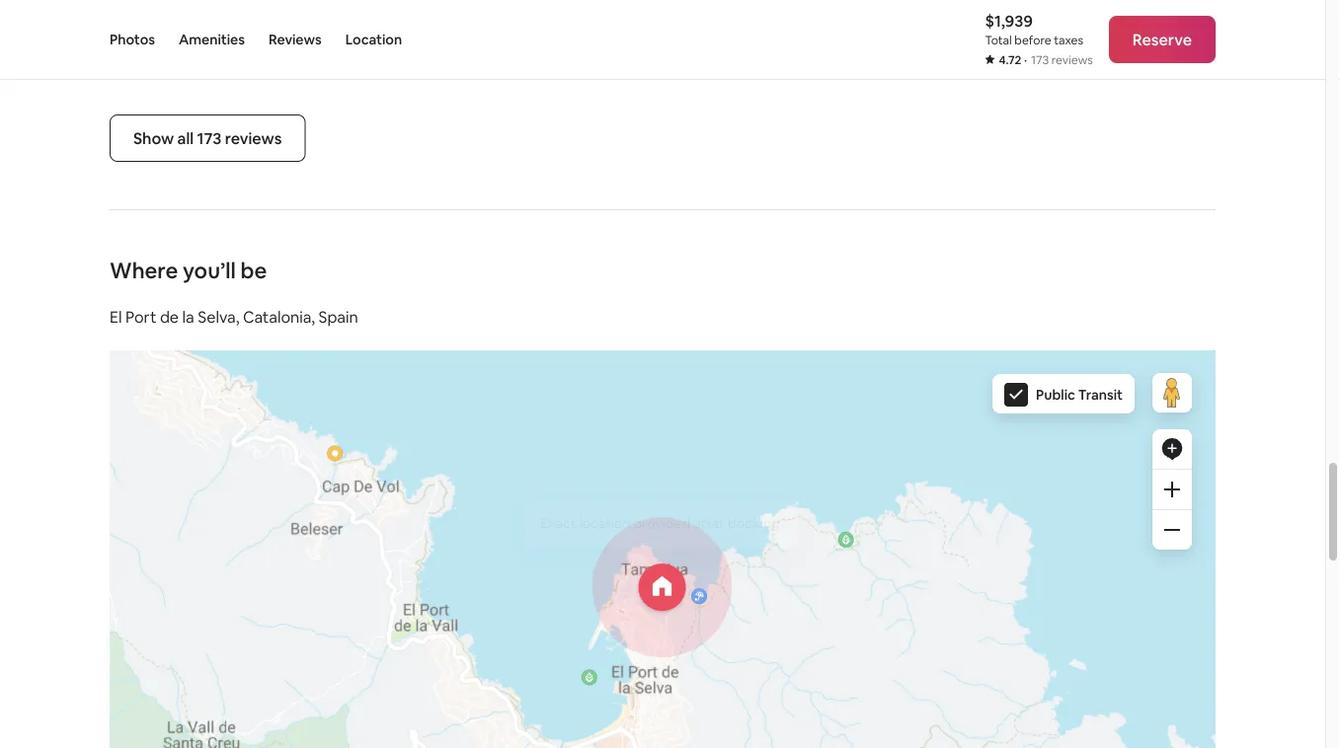 Task type: describe. For each thing, give the bounding box(es) containing it.
location button
[[346, 0, 402, 79]]

remaining
[[967, 0, 1030, 7]]

than
[[1083, 29, 1112, 47]]

taxes
[[1054, 33, 1084, 48]]

1 horizontal spatial a
[[986, 9, 993, 27]]

where
[[110, 257, 178, 285]]

de
[[160, 307, 179, 327]]

port
[[125, 307, 157, 327]]

1 horizontal spatial but
[[1093, 9, 1115, 27]]

inconvenienced.
[[752, 29, 856, 47]]

total
[[986, 33, 1013, 48]]

yes
[[911, 9, 933, 27]]

1 horizontal spatial is
[[973, 9, 983, 27]]

8
[[1072, 29, 1080, 47]]

we
[[671, 29, 690, 47]]

2 in from the left
[[887, 0, 898, 7]]

·
[[1025, 52, 1028, 68]]

only
[[791, 49, 817, 66]]

show all 173 reviews
[[133, 128, 282, 149]]

were
[[693, 29, 724, 47]]

google map
showing 4 points of interest. region
[[0, 120, 1341, 749]]

reviews for 4.72 · 173 reviews
[[1052, 52, 1094, 68]]

el
[[110, 307, 122, 327]]

zoom in image
[[1165, 482, 1181, 498]]

drag pegman onto the map to open street view image
[[1153, 374, 1193, 413]]

more
[[937, 29, 971, 47]]

el port de la selva, catalonia, spain
[[110, 307, 358, 327]]

photos button
[[110, 0, 155, 79]]

0 vertical spatial but
[[942, 0, 964, 7]]

reviews button
[[269, 0, 322, 79]]

reserve
[[1133, 29, 1193, 49]]

at
[[1056, 29, 1069, 47]]

amenities button
[[179, 0, 245, 79]]

given
[[691, 49, 725, 66]]

to
[[707, 9, 721, 27]]

neighbor
[[1032, 9, 1090, 27]]

catalonia,
[[243, 307, 315, 327]]

you'll
[[183, 257, 236, 285]]

convenience,
[[724, 9, 808, 27]]

beautiful house in a magical place in clame but remaining accessible close to convenience, stunning views! yes there is a close neighbor but we were not inconvenienced. the house is more comfortable at 8 than 10, given the beds, only reserve. list
[[102, 0, 1224, 115]]



Task type: vqa. For each thing, say whether or not it's contained in the screenshot.
before
yes



Task type: locate. For each thing, give the bounding box(es) containing it.
0 horizontal spatial but
[[942, 0, 964, 7]]

your stay location, map pin image
[[639, 565, 686, 612]]

amenities
[[179, 31, 245, 48]]

comfortable
[[974, 29, 1053, 47]]

0 horizontal spatial 173
[[197, 128, 222, 149]]

4.72
[[999, 52, 1022, 68]]

1 horizontal spatial in
[[887, 0, 898, 7]]

beautiful house in a magical place in clame but remaining accessible close to convenience, stunning views! yes there is a close neighbor but we were not inconvenienced. the house is more comfortable at 8 than 10, given the beds, only reserve.
[[671, 0, 1115, 66]]

where you'll be
[[110, 257, 267, 285]]

reviews right all on the left of page
[[225, 128, 282, 149]]

2 close from the left
[[996, 9, 1029, 27]]

reserve.
[[820, 49, 871, 66]]

0 vertical spatial is
[[973, 9, 983, 27]]

photos
[[110, 31, 155, 48]]

1 vertical spatial reviews
[[225, 128, 282, 149]]

show
[[133, 128, 174, 149]]

accessible
[[1033, 0, 1099, 7]]

1 horizontal spatial reviews
[[1052, 52, 1094, 68]]

1 vertical spatial house
[[883, 29, 922, 47]]

1 vertical spatial 173
[[197, 128, 222, 149]]

not
[[727, 29, 749, 47]]

but
[[942, 0, 964, 7], [1093, 9, 1115, 27]]

0 horizontal spatial in
[[772, 0, 783, 7]]

173 inside show all 173 reviews button
[[197, 128, 222, 149]]

show all 173 reviews button
[[110, 115, 306, 162]]

reviews for show all 173 reviews
[[225, 128, 282, 149]]

but up than
[[1093, 9, 1115, 27]]

place
[[849, 0, 884, 7]]

transit
[[1079, 387, 1123, 404]]

house down views!
[[883, 29, 922, 47]]

is right there
[[973, 9, 983, 27]]

beautiful
[[671, 0, 728, 7]]

0 horizontal spatial is
[[925, 29, 934, 47]]

but up there
[[942, 0, 964, 7]]

there
[[936, 9, 970, 27]]

173 right the ·
[[1031, 52, 1050, 68]]

4.72 · 173 reviews
[[999, 52, 1094, 68]]

beds,
[[753, 49, 788, 66]]

close
[[671, 9, 704, 27], [996, 9, 1029, 27]]

reviews
[[269, 31, 322, 48]]

the down not
[[728, 49, 750, 66]]

is
[[973, 9, 983, 27], [925, 29, 934, 47]]

173 right all on the left of page
[[197, 128, 222, 149]]

public
[[1037, 387, 1076, 404]]

is down 'yes'
[[925, 29, 934, 47]]

173 for all
[[197, 128, 222, 149]]

la
[[182, 307, 194, 327]]

the down views!
[[859, 29, 880, 47]]

0 horizontal spatial a
[[786, 0, 793, 7]]

a up convenience, in the top of the page
[[786, 0, 793, 7]]

location
[[346, 31, 402, 48]]

selva,
[[198, 307, 240, 327]]

a down remaining
[[986, 9, 993, 27]]

zoom out image
[[1165, 523, 1181, 539]]

0 horizontal spatial reviews
[[225, 128, 282, 149]]

before
[[1015, 33, 1052, 48]]

0 vertical spatial house
[[731, 0, 769, 7]]

0 horizontal spatial close
[[671, 9, 704, 27]]

1 horizontal spatial the
[[859, 29, 880, 47]]

reviews down taxes
[[1052, 52, 1094, 68]]

0 vertical spatial 173
[[1031, 52, 1050, 68]]

0 vertical spatial a
[[786, 0, 793, 7]]

be
[[241, 257, 267, 285]]

1 horizontal spatial 173
[[1031, 52, 1050, 68]]

in up views!
[[887, 0, 898, 7]]

reviews inside show all 173 reviews button
[[225, 128, 282, 149]]

views!
[[869, 9, 908, 27]]

house
[[731, 0, 769, 7], [883, 29, 922, 47]]

reviews
[[1052, 52, 1094, 68], [225, 128, 282, 149]]

1 vertical spatial but
[[1093, 9, 1115, 27]]

spain
[[319, 307, 358, 327]]

add a place to the map image
[[1161, 438, 1185, 462]]

0 vertical spatial the
[[859, 29, 880, 47]]

$1,939 total before taxes
[[986, 10, 1084, 48]]

1 close from the left
[[671, 9, 704, 27]]

in up convenience, in the top of the page
[[772, 0, 783, 7]]

house up convenience, in the top of the page
[[731, 0, 769, 7]]

close down beautiful
[[671, 9, 704, 27]]

a
[[786, 0, 793, 7], [986, 9, 993, 27]]

all
[[177, 128, 194, 149]]

1 horizontal spatial house
[[883, 29, 922, 47]]

1 vertical spatial the
[[728, 49, 750, 66]]

in
[[772, 0, 783, 7], [887, 0, 898, 7]]

1 in from the left
[[772, 0, 783, 7]]

stunning
[[811, 9, 866, 27]]

reserve button
[[1109, 16, 1216, 63]]

173 for ·
[[1031, 52, 1050, 68]]

1 horizontal spatial close
[[996, 9, 1029, 27]]

0 horizontal spatial house
[[731, 0, 769, 7]]

0 vertical spatial reviews
[[1052, 52, 1094, 68]]

the
[[859, 29, 880, 47], [728, 49, 750, 66]]

173
[[1031, 52, 1050, 68], [197, 128, 222, 149]]

clame
[[901, 0, 939, 7]]

0 horizontal spatial the
[[728, 49, 750, 66]]

1 vertical spatial a
[[986, 9, 993, 27]]

close up comfortable on the top right of page
[[996, 9, 1029, 27]]

list item
[[102, 0, 569, 115]]

1 vertical spatial is
[[925, 29, 934, 47]]

10,
[[671, 49, 688, 66]]

$1,939
[[986, 10, 1033, 31]]

public transit
[[1037, 387, 1123, 404]]

magical
[[796, 0, 846, 7]]



